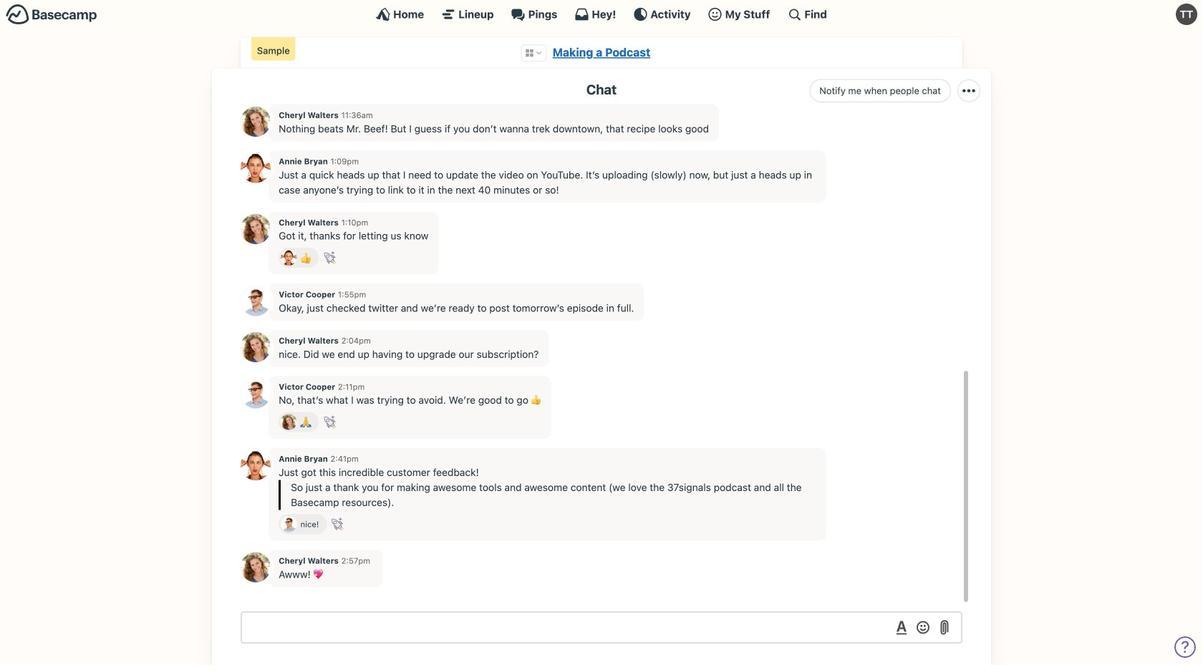Task type: describe. For each thing, give the bounding box(es) containing it.
victor cooper image for 1:55pm element
[[241, 286, 271, 316]]

annie bryan image inside annie b. boosted the chat with '👍' element
[[281, 250, 297, 266]]

1:09pm element
[[331, 157, 359, 166]]

cheryl walters image for 1:10pm element
[[241, 214, 271, 244]]

cheryl walters image for 11:36am element
[[241, 107, 271, 137]]

1:55pm element
[[338, 290, 366, 300]]

terry turtle image
[[1177, 4, 1198, 25]]

breadcrumb element
[[241, 37, 963, 68]]

cheryl walters image for 2:57pm element
[[241, 553, 271, 583]]

keyboard shortcut: ⌘ + / image
[[788, 7, 802, 21]]

2:41pm element
[[331, 454, 359, 464]]

0 vertical spatial annie bryan image
[[241, 153, 271, 183]]

annie bryan image
[[241, 451, 271, 481]]

1:10pm element
[[341, 218, 368, 227]]



Task type: vqa. For each thing, say whether or not it's contained in the screenshot.
Cheryl Walters icon for 1:10pm element
yes



Task type: locate. For each thing, give the bounding box(es) containing it.
switch accounts image
[[6, 4, 97, 26]]

0 horizontal spatial annie bryan image
[[241, 153, 271, 183]]

4 cheryl walters image from the top
[[241, 553, 271, 583]]

2:04pm element
[[341, 336, 371, 346]]

2:57pm element
[[341, 556, 370, 566]]

0 vertical spatial victor cooper image
[[241, 286, 271, 316]]

cheryl walters image for "2:04pm" element
[[241, 332, 271, 363]]

2 victor cooper image from the top
[[241, 379, 271, 409]]

victor cooper image
[[281, 517, 297, 533]]

annie b. boosted the chat with '👍' element
[[279, 248, 319, 268]]

2:11pm element
[[338, 382, 365, 392]]

cheryl w. boosted the chat with '🙏' element
[[279, 412, 319, 433]]

1 cheryl walters image from the top
[[241, 107, 271, 137]]

victor cooper image
[[241, 286, 271, 316], [241, 379, 271, 409]]

11:36am element
[[341, 110, 373, 120]]

1 vertical spatial victor cooper image
[[241, 379, 271, 409]]

1 horizontal spatial annie bryan image
[[281, 250, 297, 266]]

main element
[[0, 0, 1204, 28]]

cheryl walters image
[[241, 107, 271, 137], [241, 214, 271, 244], [241, 332, 271, 363], [241, 553, 271, 583]]

victor cooper image for the 2:11pm element
[[241, 379, 271, 409]]

annie bryan image
[[241, 153, 271, 183], [281, 250, 297, 266]]

victor c. boosted the chat with 'nice!' element
[[279, 514, 327, 535]]

3 cheryl walters image from the top
[[241, 332, 271, 363]]

2 cheryl walters image from the top
[[241, 214, 271, 244]]

1 vertical spatial annie bryan image
[[281, 250, 297, 266]]

None text field
[[241, 612, 963, 644]]

1 victor cooper image from the top
[[241, 286, 271, 316]]

cheryl walters image
[[281, 414, 297, 430]]



